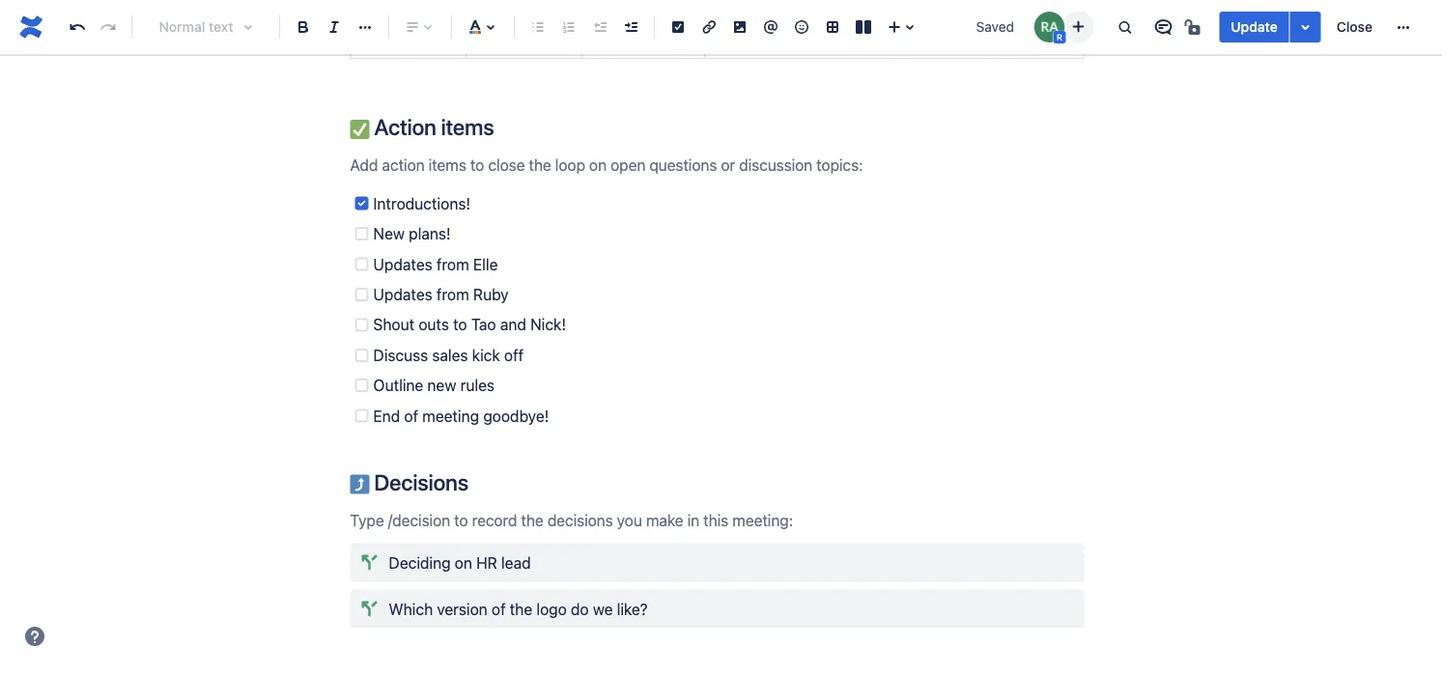Task type: vqa. For each thing, say whether or not it's contained in the screenshot.
Your profile and preferences image at top right
no



Task type: locate. For each thing, give the bounding box(es) containing it.
:arrow_heading_up: image
[[350, 475, 370, 495], [350, 475, 370, 495]]

2 from from the top
[[437, 286, 469, 304]]

action
[[374, 115, 436, 141]]

outline
[[373, 377, 423, 395]]

updates from ruby
[[373, 286, 509, 304]]

saved
[[976, 19, 1014, 35]]

deciding on hr lead
[[389, 554, 531, 572]]

1 vertical spatial decision image
[[354, 594, 385, 625]]

version
[[437, 600, 488, 619]]

help image
[[23, 625, 46, 648]]

1 decision image from the top
[[354, 548, 385, 579]]

0 vertical spatial from
[[437, 255, 469, 274]]

1 vertical spatial from
[[437, 286, 469, 304]]

new
[[427, 377, 456, 395]]

decision image
[[354, 548, 385, 579], [354, 594, 385, 625]]

1 vertical spatial updates
[[373, 286, 433, 304]]

updates
[[373, 255, 433, 274], [373, 286, 433, 304]]

2 decision image from the top
[[354, 594, 385, 625]]

Main content area, start typing to enter text. text field
[[339, 0, 1096, 629]]

1 horizontal spatial of
[[492, 600, 506, 619]]

updates down new plans!
[[373, 255, 433, 274]]

decision image for deciding
[[354, 548, 385, 579]]

indent tab image
[[619, 15, 642, 39]]

of
[[404, 407, 418, 425], [492, 600, 506, 619]]

end
[[373, 407, 400, 425]]

add image, video, or file image
[[728, 15, 752, 39]]

1 vertical spatial of
[[492, 600, 506, 619]]

shout
[[373, 316, 415, 334]]

decision image left which
[[354, 594, 385, 625]]

1 updates from the top
[[373, 255, 433, 274]]

more image
[[1392, 15, 1415, 39]]

plans!
[[409, 225, 451, 243]]

confluence image
[[15, 12, 46, 43]]

items
[[441, 115, 494, 141]]

action items
[[370, 115, 494, 141]]

of left "the"
[[492, 600, 506, 619]]

link image
[[697, 15, 721, 39]]

lead
[[501, 554, 531, 572]]

from for elle
[[437, 255, 469, 274]]

0 vertical spatial updates
[[373, 255, 433, 274]]

of right end
[[404, 407, 418, 425]]

updates up shout at the left
[[373, 286, 433, 304]]

0 vertical spatial decision image
[[354, 548, 385, 579]]

tao
[[471, 316, 496, 334]]

more formatting image
[[354, 15, 377, 39]]

1 from from the top
[[437, 255, 469, 274]]

from up to
[[437, 286, 469, 304]]

decision image left deciding
[[354, 548, 385, 579]]

no restrictions image
[[1183, 15, 1206, 39]]

ruby anderson image
[[1034, 12, 1065, 43]]

2 updates from the top
[[373, 286, 433, 304]]

from
[[437, 255, 469, 274], [437, 286, 469, 304]]

rules
[[460, 377, 495, 395]]

like?
[[617, 600, 648, 619]]

outdent ⇧tab image
[[588, 15, 612, 39]]

updates from elle
[[373, 255, 498, 274]]

decision image for which
[[354, 594, 385, 625]]

confluence image
[[15, 12, 46, 43]]

from up updates from ruby
[[437, 255, 469, 274]]

0 vertical spatial of
[[404, 407, 418, 425]]

updates for updates from elle
[[373, 255, 433, 274]]

new
[[373, 225, 405, 243]]

kick
[[472, 346, 500, 365]]



Task type: describe. For each thing, give the bounding box(es) containing it.
decisions
[[370, 470, 468, 496]]

comment icon image
[[1152, 15, 1175, 39]]

update
[[1231, 19, 1278, 35]]

:white_check_mark: image
[[350, 120, 370, 140]]

close
[[1337, 19, 1373, 35]]

deciding
[[389, 554, 451, 572]]

end of meeting goodbye!
[[373, 407, 549, 425]]

redo ⌘⇧z image
[[97, 15, 120, 39]]

bold ⌘b image
[[292, 15, 315, 39]]

table image
[[821, 15, 844, 39]]

which version of the logo do we like?
[[389, 600, 648, 619]]

italic ⌘i image
[[323, 15, 346, 39]]

we
[[593, 600, 613, 619]]

off
[[504, 346, 524, 365]]

find and replace image
[[1113, 15, 1136, 39]]

on
[[455, 554, 472, 572]]

shout outs to tao and nick!
[[373, 316, 566, 334]]

outline new rules
[[373, 377, 495, 395]]

to
[[453, 316, 467, 334]]

0 horizontal spatial of
[[404, 407, 418, 425]]

and
[[500, 316, 526, 334]]

numbered list ⌘⇧7 image
[[557, 15, 581, 39]]

goodbye!
[[483, 407, 549, 425]]

outs
[[419, 316, 449, 334]]

logo
[[536, 600, 567, 619]]

invite to edit image
[[1067, 15, 1090, 38]]

sales
[[432, 346, 468, 365]]

ruby
[[473, 286, 509, 304]]

from for ruby
[[437, 286, 469, 304]]

:white_check_mark: image
[[350, 120, 370, 140]]

nick!
[[530, 316, 566, 334]]

introductions!
[[373, 195, 471, 213]]

layouts image
[[852, 15, 875, 39]]

emoji image
[[790, 15, 813, 39]]

the
[[510, 600, 532, 619]]

discuss sales kick off
[[373, 346, 524, 365]]

mention image
[[759, 15, 783, 39]]

action item image
[[667, 15, 690, 39]]

which
[[389, 600, 433, 619]]

update button
[[1219, 12, 1289, 43]]

do
[[571, 600, 589, 619]]

updates for updates from ruby
[[373, 286, 433, 304]]

meeting
[[422, 407, 479, 425]]

elle
[[473, 255, 498, 274]]

bullet list ⌘⇧8 image
[[527, 15, 550, 39]]

adjust update settings image
[[1294, 15, 1317, 39]]

hr
[[476, 554, 497, 572]]

discuss
[[373, 346, 428, 365]]

undo ⌘z image
[[66, 15, 89, 39]]

close button
[[1325, 12, 1384, 43]]

new plans!
[[373, 225, 451, 243]]



